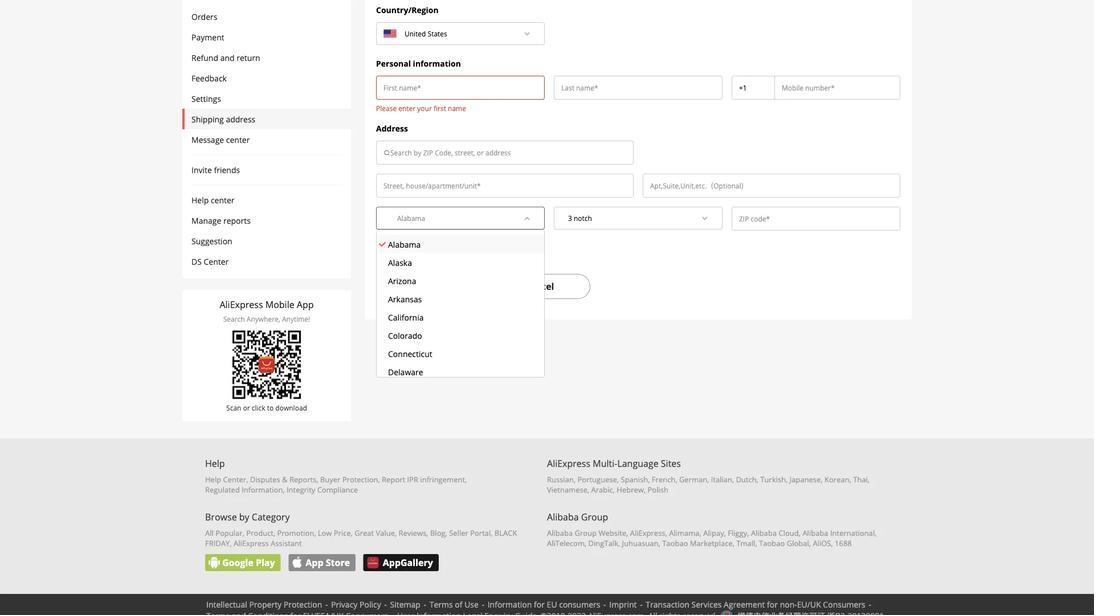 Task type: describe. For each thing, give the bounding box(es) containing it.
browse
[[205, 511, 237, 524]]

thai
[[854, 475, 868, 485]]

taobao marketplace link
[[663, 539, 733, 549]]

colorado
[[388, 331, 422, 342]]

russian
[[547, 475, 574, 485]]

google
[[222, 557, 254, 569]]

search image
[[384, 149, 390, 156]]

dingtalk
[[589, 539, 619, 549]]

manage
[[192, 215, 221, 226]]

cancel
[[524, 280, 554, 293]]

Last name* field
[[562, 82, 715, 93]]

black friday
[[205, 528, 517, 549]]

appgallery link
[[364, 555, 439, 572]]

personal
[[376, 58, 411, 69]]

regulated information link
[[205, 485, 283, 495]]

intellectual property protection link
[[206, 599, 322, 610]]

friends
[[214, 164, 240, 175]]

help center link
[[205, 475, 246, 485]]

增值电信业务经营许可证 image
[[721, 610, 734, 616]]

First name* field
[[384, 82, 538, 93]]

scan
[[226, 403, 241, 413]]

buyer protection link
[[320, 475, 378, 485]]

alibaba right the cloud
[[803, 528, 829, 539]]

list box containing alabama
[[376, 230, 545, 381]]

your
[[417, 103, 432, 113]]

compliance
[[317, 485, 358, 495]]

united states
[[405, 29, 447, 38]]

ds
[[192, 256, 202, 267]]

dutch
[[736, 475, 757, 485]]

blog
[[430, 528, 446, 539]]

message
[[192, 134, 224, 145]]

all
[[205, 528, 214, 539]]

scan or click to download
[[226, 403, 307, 413]]

app store
[[306, 557, 350, 569]]

google play link
[[205, 555, 281, 572]]

2 taobao from the left
[[759, 539, 785, 549]]

alipay link
[[704, 528, 724, 539]]

privacy policy link
[[331, 599, 381, 610]]

1688 link
[[835, 539, 852, 549]]

transaction
[[646, 599, 690, 610]]

3
[[568, 213, 572, 223]]

anytime!
[[282, 315, 310, 324]]

address inside 'grid'
[[478, 248, 508, 259]]

help for help center
[[192, 195, 209, 206]]

1 - from the left
[[326, 599, 328, 610]]

search
[[223, 315, 245, 324]]

global
[[787, 539, 809, 549]]

low price link
[[318, 528, 351, 539]]

alibaba down vietnamese link
[[547, 528, 573, 539]]

Street, house/apartment/unit* field
[[384, 180, 627, 192]]

aliexpress inside alibaba group alibaba group website , aliexpress , alimama , alipay , fliggy , alibaba cloud , alibaba international , alitelecom , dingtalk , juhuasuan , taobao marketplace , tmall , taobao global , alios , 1688
[[630, 528, 666, 539]]

connecticut
[[388, 349, 433, 360]]

policy
[[360, 599, 381, 610]]

dingtalk link
[[589, 539, 619, 549]]

low
[[318, 528, 332, 539]]

alibaba international link
[[803, 528, 875, 539]]

help center
[[192, 195, 235, 206]]

6 - from the left
[[640, 599, 643, 610]]

ds center
[[192, 256, 229, 267]]

alimama link
[[669, 528, 700, 539]]

anywhere,
[[247, 315, 280, 324]]

seller
[[449, 528, 468, 539]]

information inside help help center , disputes & reports , buyer protection , report ipr infringement , regulated information , integrity compliance
[[242, 485, 283, 495]]

download
[[276, 403, 307, 413]]

message center
[[192, 134, 250, 145]]

vietnamese
[[547, 485, 588, 495]]

sitemap
[[390, 599, 421, 610]]

italian
[[711, 475, 733, 485]]

store
[[326, 557, 350, 569]]

, aliexpress assistant
[[230, 539, 302, 549]]

shipping
[[192, 114, 224, 125]]

multi-
[[593, 458, 618, 470]]

thai link
[[854, 475, 868, 485]]

0 vertical spatial center
[[204, 256, 229, 267]]

aliexpress inside aliexpress multi-language sites russian , portuguese , spanish , french , german , italian , dutch , turkish , japanese , korean , thai , vietnamese , arabic , hebrew , polish
[[547, 458, 591, 470]]

french link
[[652, 475, 676, 485]]

polish link
[[648, 485, 669, 495]]

consumers
[[823, 599, 866, 610]]

privacy
[[331, 599, 358, 610]]

arizona
[[388, 276, 416, 287]]

orders
[[192, 11, 217, 22]]

intellectual
[[206, 599, 247, 610]]

by
[[239, 511, 249, 524]]

3 - from the left
[[424, 599, 426, 610]]

price
[[334, 528, 351, 539]]

refund
[[192, 52, 218, 63]]

Search by ZIP Code, street, or address field
[[390, 147, 627, 158]]

korean
[[825, 475, 850, 485]]

language
[[618, 458, 659, 470]]

great value link
[[355, 528, 395, 539]]

5 - from the left
[[604, 599, 606, 610]]

delaware
[[388, 367, 423, 378]]

2 for from the left
[[767, 599, 778, 610]]

product
[[246, 528, 274, 539]]

non-
[[780, 599, 797, 610]]

as
[[406, 248, 414, 259]]

marketplace
[[690, 539, 733, 549]]

invite friends
[[192, 164, 240, 175]]

help help center , disputes & reports , buyer protection , report ipr infringement , regulated information , integrity compliance
[[205, 458, 467, 495]]

integrity compliance link
[[287, 485, 358, 495]]

mobile
[[265, 299, 295, 311]]



Task type: locate. For each thing, give the bounding box(es) containing it.
2 - from the left
[[384, 599, 387, 610]]

app store link
[[289, 555, 356, 572]]

- right consumers
[[869, 599, 872, 610]]

center down shipping address
[[226, 134, 250, 145]]

alibaba group website link
[[547, 528, 627, 539]]

ZIP code* field
[[739, 213, 893, 225]]

integrity
[[287, 485, 315, 495]]

report ipr infringement link
[[382, 475, 465, 485]]

0 horizontal spatial for
[[534, 599, 545, 610]]

taobao right juhuasuan link
[[663, 539, 688, 549]]

use
[[465, 599, 479, 610]]

1 horizontal spatial for
[[767, 599, 778, 610]]

1 vertical spatial group
[[575, 528, 597, 539]]

- right "imprint"
[[640, 599, 643, 610]]

intellectual property protection - privacy policy - sitemap - terms of use - information for eu consumers - imprint - transaction services agreement for non-eu/uk consumers -
[[206, 599, 872, 610]]

list box
[[376, 230, 545, 381]]

alibaba group alibaba group website , aliexpress , alimama , alipay , fliggy , alibaba cloud , alibaba international , alitelecom , dingtalk , juhuasuan , taobao marketplace , tmall , taobao global , alios , 1688
[[547, 511, 877, 549]]

juhuasuan
[[622, 539, 659, 549]]

disputes
[[250, 475, 280, 485]]

manage reports
[[192, 215, 251, 226]]

disputes & reports link
[[250, 475, 317, 485]]

app left store
[[306, 557, 324, 569]]

eu
[[547, 599, 557, 610]]

payment
[[192, 32, 224, 42]]

appgallery
[[383, 557, 433, 569]]

aliexpress up the google play
[[234, 539, 269, 549]]

russian link
[[547, 475, 574, 485]]

1 horizontal spatial address
[[478, 248, 508, 259]]

alibaba cloud link
[[751, 528, 799, 539]]

dutch link
[[736, 475, 757, 485]]

Mobile number* field
[[782, 82, 893, 93]]

alimama
[[669, 528, 700, 539]]

portal
[[470, 528, 491, 539]]

1 horizontal spatial information
[[488, 599, 532, 610]]

regulated
[[205, 485, 240, 495]]

enter
[[399, 103, 416, 113]]

reviews
[[399, 528, 427, 539]]

1 vertical spatial protection
[[284, 599, 322, 610]]

protection inside help help center , disputes & reports , buyer protection , report ipr infringement , regulated information , integrity compliance
[[342, 475, 378, 485]]

2 vertical spatial help
[[205, 475, 221, 485]]

alibaba
[[547, 511, 579, 524], [547, 528, 573, 539], [751, 528, 777, 539], [803, 528, 829, 539]]

arrow down image
[[524, 30, 531, 37], [524, 215, 531, 222], [702, 215, 709, 222]]

spanish
[[621, 475, 648, 485]]

app up anytime!
[[297, 299, 314, 311]]

aliexpress mobile app search anywhere, anytime!
[[220, 299, 314, 324]]

fliggy
[[728, 528, 748, 539]]

vietnamese link
[[547, 485, 588, 495]]

- left privacy at left bottom
[[326, 599, 328, 610]]

shipping
[[445, 248, 476, 259]]

0 vertical spatial app
[[297, 299, 314, 311]]

1 vertical spatial center
[[223, 475, 246, 485]]

for left eu
[[534, 599, 545, 610]]

help up manage
[[192, 195, 209, 206]]

great
[[355, 528, 374, 539]]

0 vertical spatial information
[[242, 485, 283, 495]]

sites
[[661, 458, 681, 470]]

browse by category
[[205, 511, 290, 524]]

black friday link
[[205, 528, 517, 549]]

confirm button
[[376, 274, 479, 299]]

0 horizontal spatial taobao
[[663, 539, 688, 549]]

spanish link
[[621, 475, 648, 485]]

first
[[434, 103, 446, 113]]

confirm
[[409, 280, 446, 293]]

grid containing confirm
[[372, 4, 905, 299]]

taobao
[[663, 539, 688, 549], [759, 539, 785, 549]]

aliexpress inside aliexpress mobile app search anywhere, anytime!
[[220, 299, 263, 311]]

promotion link
[[277, 528, 314, 539]]

all popular , product , promotion , low price , great value , reviews , blog , seller portal ,
[[205, 528, 495, 539]]

reviews link
[[399, 528, 427, 539]]

arkansas
[[388, 294, 422, 305]]

Apt,Suite,Unit,etc.（Optional） field
[[650, 180, 893, 192]]

please enter your first name
[[376, 103, 466, 113]]

aliexpress up russian
[[547, 458, 591, 470]]

center for message center
[[226, 134, 250, 145]]

or
[[243, 403, 250, 413]]

french
[[652, 475, 676, 485]]

0 horizontal spatial address
[[226, 114, 256, 125]]

center left disputes
[[223, 475, 246, 485]]

center up manage reports at top
[[211, 195, 235, 206]]

protection right the property
[[284, 599, 322, 610]]

1 for from the left
[[534, 599, 545, 610]]

Alabama field
[[390, 209, 517, 228]]

center inside help help center , disputes & reports , buyer protection , report ipr infringement , regulated information , integrity compliance
[[223, 475, 246, 485]]

1688
[[835, 539, 852, 549]]

0 vertical spatial center
[[226, 134, 250, 145]]

alibaba left the cloud
[[751, 528, 777, 539]]

1 vertical spatial information
[[488, 599, 532, 610]]

terms
[[430, 599, 453, 610]]

reports
[[290, 475, 317, 485]]

information right use
[[488, 599, 532, 610]]

cloud
[[779, 528, 799, 539]]

hebrew link
[[617, 485, 644, 495]]

information up category
[[242, 485, 283, 495]]

- left terms
[[424, 599, 426, 610]]

information for eu consumers link
[[488, 599, 601, 610]]

seller portal link
[[449, 528, 491, 539]]

center for help center
[[211, 195, 235, 206]]

4 - from the left
[[482, 599, 485, 610]]

app
[[297, 299, 314, 311], [306, 557, 324, 569]]

address
[[376, 123, 408, 134]]

7 - from the left
[[869, 599, 872, 610]]

1 horizontal spatial taobao
[[759, 539, 785, 549]]

alitelecom
[[547, 539, 585, 549]]

alios link
[[813, 539, 831, 549]]

None field
[[739, 82, 768, 93]]

assistant
[[271, 539, 302, 549]]

help up 'browse'
[[205, 475, 221, 485]]

1 horizontal spatial protection
[[342, 475, 378, 485]]

hebrew
[[617, 485, 644, 495]]

alabama
[[388, 240, 421, 250]]

help up 'help center' link
[[205, 458, 225, 470]]

0 horizontal spatial information
[[242, 485, 283, 495]]

center
[[226, 134, 250, 145], [211, 195, 235, 206]]

taobao left global
[[759, 539, 785, 549]]

aliexpress
[[220, 299, 263, 311], [547, 458, 591, 470], [630, 528, 666, 539], [234, 539, 269, 549]]

0 vertical spatial help
[[192, 195, 209, 206]]

aliexpress up search
[[220, 299, 263, 311]]

1 vertical spatial center
[[211, 195, 235, 206]]

transaction services agreement for non-eu/uk consumers link
[[646, 599, 866, 610]]

1 vertical spatial help
[[205, 458, 225, 470]]

suggestion
[[192, 236, 232, 247]]

address up message center
[[226, 114, 256, 125]]

address right 'shipping' at the top of the page
[[478, 248, 508, 259]]

- right use
[[482, 599, 485, 610]]

please enter your first name row
[[372, 76, 905, 113]]

juhuasuan link
[[622, 539, 659, 549]]

sitemap link
[[390, 599, 421, 610]]

google play
[[222, 557, 275, 569]]

category
[[252, 511, 290, 524]]

refund and return
[[192, 52, 260, 63]]

infringement
[[420, 475, 465, 485]]

shipping address
[[192, 114, 256, 125]]

0 vertical spatial address
[[226, 114, 256, 125]]

aliexpress right website
[[630, 528, 666, 539]]

agreement
[[724, 599, 765, 610]]

friday
[[205, 539, 230, 549]]

for left "non-"
[[767, 599, 778, 610]]

black
[[495, 528, 517, 539]]

alibaba up alitelecom
[[547, 511, 579, 524]]

1 taobao from the left
[[663, 539, 688, 549]]

center right ds
[[204, 256, 229, 267]]

of
[[455, 599, 463, 610]]

group
[[581, 511, 608, 524], [575, 528, 597, 539]]

consumers
[[559, 599, 601, 610]]

1 vertical spatial app
[[306, 557, 324, 569]]

0 horizontal spatial protection
[[284, 599, 322, 610]]

- left the imprint link
[[604, 599, 606, 610]]

app inside aliexpress mobile app search anywhere, anytime!
[[297, 299, 314, 311]]

grid
[[372, 4, 905, 299]]

promotion
[[277, 528, 314, 539]]

0 vertical spatial group
[[581, 511, 608, 524]]

- right policy at left
[[384, 599, 387, 610]]

help for help help center , disputes & reports , buyer protection , report ipr infringement , regulated information , integrity compliance
[[205, 458, 225, 470]]

row
[[372, 174, 905, 207]]

0 vertical spatial protection
[[342, 475, 378, 485]]

1 vertical spatial address
[[478, 248, 508, 259]]

blog link
[[430, 528, 446, 539]]

all popular link
[[205, 528, 243, 539]]

protection right buyer
[[342, 475, 378, 485]]

3 notch row
[[372, 207, 905, 234]]



Task type: vqa. For each thing, say whether or not it's contained in the screenshot.
2nd Taobao from left
yes



